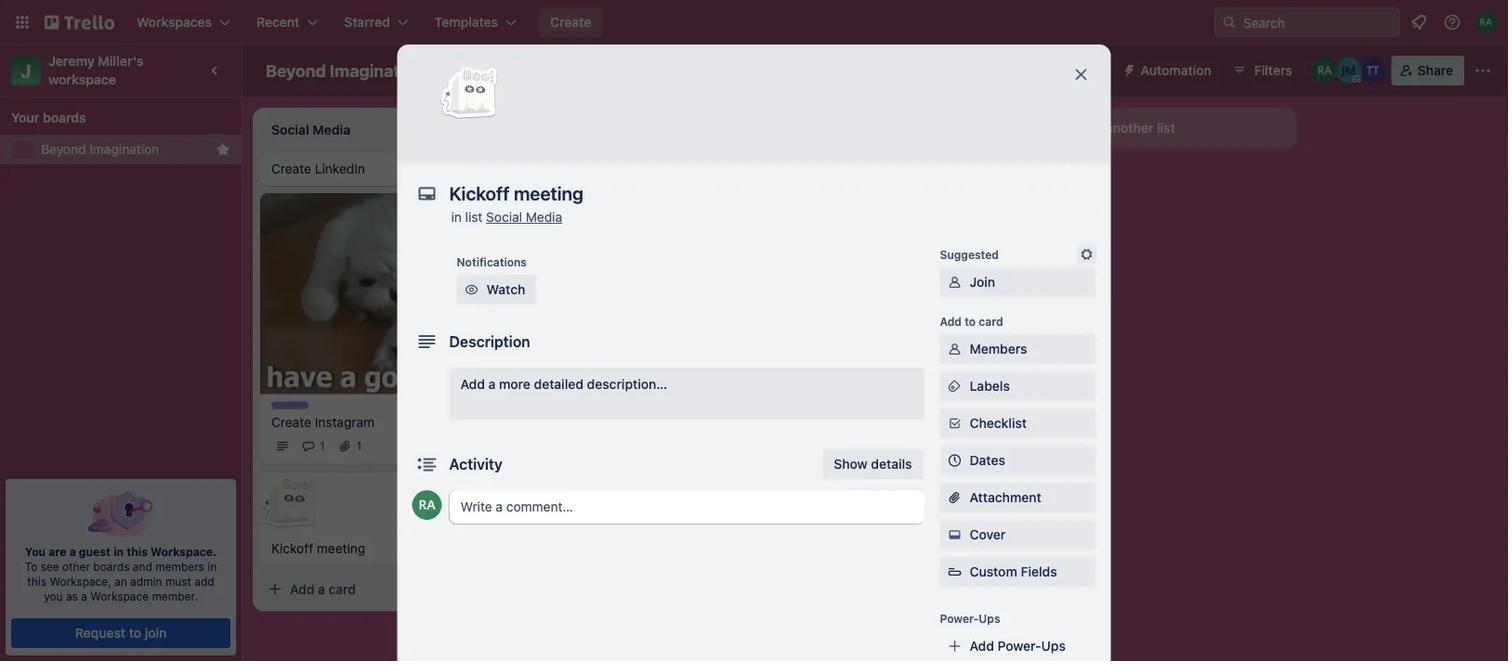 Task type: locate. For each thing, give the bounding box(es) containing it.
watch
[[487, 282, 526, 297]]

add inside button
[[1078, 120, 1103, 136]]

1 down instagram
[[357, 440, 362, 453]]

1 vertical spatial create
[[271, 161, 311, 177]]

compliment the chef
[[535, 370, 663, 386]]

1 horizontal spatial boards
[[93, 561, 130, 574]]

0 vertical spatial imagination
[[330, 60, 424, 80]]

imagination left star or unstar board icon on the left of page
[[330, 60, 424, 80]]

1 vertical spatial ruby anderson (rubyanderson7) image
[[412, 491, 442, 521]]

1 horizontal spatial power-ups
[[1032, 63, 1100, 78]]

social media link
[[486, 210, 563, 225]]

1 vertical spatial boards
[[93, 561, 130, 574]]

list left social
[[465, 210, 483, 225]]

0 horizontal spatial jeremy miller (jeremymiller198) image
[[707, 391, 729, 413]]

ruby anderson (rubyanderson7) image
[[1475, 11, 1498, 33], [1312, 58, 1338, 84]]

add power-ups link
[[940, 632, 1097, 662]]

create instagram link
[[271, 413, 487, 432]]

add
[[1078, 120, 1103, 136], [818, 169, 843, 184], [940, 315, 962, 328], [461, 377, 485, 392], [290, 582, 315, 597], [970, 639, 995, 654]]

workspace inside button
[[504, 63, 573, 78]]

labels
[[970, 379, 1010, 394]]

terry turtle (terryturtle) image
[[1361, 58, 1387, 84]]

1 down chef
[[662, 396, 667, 409]]

this up and
[[127, 546, 148, 559]]

ups up add power-ups
[[979, 613, 1001, 626]]

sm image left "watch"
[[463, 281, 481, 299]]

sm image inside automation button
[[1115, 56, 1141, 82]]

0 notifications image
[[1408, 11, 1431, 33]]

you are a guest in this workspace. to see other boards and members in this workspace, an admin must add you as a workspace member.
[[25, 546, 217, 603]]

back to home image
[[45, 7, 114, 37]]

1 horizontal spatial list
[[1157, 120, 1176, 136]]

workspace
[[504, 63, 573, 78], [90, 590, 149, 603]]

imagination down your boards with 1 items element
[[90, 142, 159, 157]]

create instagram
[[271, 415, 375, 430]]

you
[[44, 590, 63, 603]]

0 horizontal spatial beyond
[[41, 142, 86, 157]]

0 vertical spatial beyond
[[266, 60, 326, 80]]

0 vertical spatial list
[[1157, 120, 1176, 136]]

power-ups button
[[995, 56, 1112, 86]]

sm image inside members link
[[946, 340, 965, 359]]

beyond imagination inside board name text box
[[266, 60, 424, 80]]

kickoff meeting
[[271, 541, 366, 556]]

1 vertical spatial jeremy miller (jeremymiller198) image
[[707, 391, 729, 413]]

0 horizontal spatial ups
[[979, 613, 1001, 626]]

thinking link
[[535, 171, 751, 190]]

workspace left visible
[[504, 63, 573, 78]]

0 horizontal spatial terry turtle (terryturtle) image
[[469, 435, 491, 458]]

1 vertical spatial power-ups
[[940, 613, 1001, 626]]

suggested
[[940, 248, 999, 261]]

ups up add another list on the top right
[[1076, 63, 1100, 78]]

Write a comment text field
[[450, 491, 926, 524]]

0 vertical spatial workspace
[[504, 63, 573, 78]]

ruby anderson (rubyanderson7) image left terry turtle (terryturtle) image
[[1312, 58, 1338, 84]]

boards up an on the bottom left of page
[[93, 561, 130, 574]]

Board name text field
[[257, 56, 434, 86]]

to left join
[[129, 626, 141, 641]]

31
[[582, 396, 594, 409]]

1 vertical spatial to
[[129, 626, 141, 641]]

join
[[145, 626, 167, 641]]

sm image for join
[[946, 273, 965, 292]]

sm image left labels
[[946, 377, 965, 396]]

more
[[499, 377, 531, 392]]

sm image up add another list on the top right
[[1115, 56, 1141, 82]]

sm image
[[1078, 245, 1097, 264], [946, 377, 965, 396], [946, 415, 965, 433]]

sm image for suggested
[[1078, 245, 1097, 264]]

0 vertical spatial terry turtle (terryturtle) image
[[681, 391, 703, 413]]

sm image inside checklist link
[[946, 415, 965, 433]]

sm image
[[1115, 56, 1141, 82], [946, 273, 965, 292], [463, 281, 481, 299], [946, 340, 965, 359], [946, 526, 965, 545]]

1 horizontal spatial add a card button
[[788, 162, 997, 192]]

labels link
[[940, 372, 1097, 402]]

workspace visible button
[[471, 56, 627, 86]]

create for create linkedin
[[271, 161, 311, 177]]

activity
[[450, 456, 503, 474]]

add another list button
[[1045, 108, 1298, 149]]

2 vertical spatial power-
[[998, 639, 1042, 654]]

1 vertical spatial this
[[27, 575, 47, 588]]

1 horizontal spatial jeremy miller (jeremymiller198) image
[[1337, 58, 1363, 84]]

0 vertical spatial ups
[[1076, 63, 1100, 78]]

thoughts thinking
[[535, 161, 587, 188]]

1 horizontal spatial to
[[965, 315, 976, 328]]

0 horizontal spatial to
[[129, 626, 141, 641]]

star or unstar board image
[[445, 63, 460, 78]]

power-ups
[[1032, 63, 1100, 78], [940, 613, 1001, 626]]

other
[[62, 561, 90, 574]]

add a card
[[818, 169, 884, 184], [290, 582, 356, 597]]

sm image left join
[[946, 273, 965, 292]]

color: bold red, title: "thoughts" element
[[535, 160, 587, 174]]

in up "add"
[[208, 561, 217, 574]]

0 vertical spatial power-ups
[[1032, 63, 1100, 78]]

list inside button
[[1157, 120, 1176, 136]]

0 vertical spatial add a card button
[[788, 162, 997, 192]]

description…
[[587, 377, 668, 392]]

2 horizontal spatial ups
[[1076, 63, 1100, 78]]

0 horizontal spatial power-ups
[[940, 613, 1001, 626]]

0 vertical spatial create
[[550, 14, 591, 30]]

jeremy miller (jeremymiller198) image
[[1337, 58, 1363, 84], [707, 391, 729, 413]]

sm image up join link at right top
[[1078, 245, 1097, 264]]

1 horizontal spatial card
[[857, 169, 884, 184]]

checklist
[[970, 416, 1027, 431]]

imagination inside board name text box
[[330, 60, 424, 80]]

sm image down "add to card"
[[946, 340, 965, 359]]

create down color: purple, title: none icon
[[271, 415, 311, 430]]

ruby anderson (rubyanderson7) image
[[733, 391, 755, 413], [412, 491, 442, 521]]

jeremy miller (jeremymiller198) image down search field
[[1337, 58, 1363, 84]]

2 vertical spatial sm image
[[946, 415, 965, 433]]

2 vertical spatial in
[[208, 561, 217, 574]]

0 vertical spatial jeremy miller (jeremymiller198) image
[[1337, 58, 1363, 84]]

cover link
[[940, 521, 1097, 550]]

to up members at the bottom right
[[965, 315, 976, 328]]

instagram
[[315, 415, 375, 430]]

0 horizontal spatial add a card button
[[260, 575, 469, 605]]

1 vertical spatial beyond imagination
[[41, 142, 159, 157]]

sm image for watch
[[463, 281, 481, 299]]

0 horizontal spatial ruby anderson (rubyanderson7) image
[[412, 491, 442, 521]]

1 vertical spatial add a card
[[290, 582, 356, 597]]

media
[[526, 210, 563, 225]]

dec 31
[[558, 396, 594, 409]]

create up the workspace visible
[[550, 14, 591, 30]]

beyond imagination
[[266, 60, 424, 80], [41, 142, 159, 157]]

None text field
[[440, 177, 1054, 210]]

a
[[846, 169, 853, 184], [489, 377, 496, 392], [69, 546, 76, 559], [318, 582, 325, 597], [81, 590, 87, 603]]

1 vertical spatial imagination
[[90, 142, 159, 157]]

0 vertical spatial boards
[[43, 110, 86, 126]]

1 vertical spatial card
[[979, 315, 1004, 328]]

1 horizontal spatial imagination
[[330, 60, 424, 80]]

imagination
[[330, 60, 424, 80], [90, 142, 159, 157]]

2 vertical spatial create
[[271, 415, 311, 430]]

0 vertical spatial this
[[127, 546, 148, 559]]

1 vertical spatial beyond
[[41, 142, 86, 157]]

1 vertical spatial sm image
[[946, 377, 965, 396]]

create left the linkedin
[[271, 161, 311, 177]]

0 horizontal spatial workspace
[[90, 590, 149, 603]]

list right 'another'
[[1157, 120, 1176, 136]]

to for card
[[965, 315, 976, 328]]

0 horizontal spatial card
[[329, 582, 356, 597]]

1 horizontal spatial workspace
[[504, 63, 573, 78]]

in left social
[[451, 210, 462, 225]]

1
[[625, 396, 631, 409], [662, 396, 667, 409], [320, 440, 325, 453], [357, 440, 362, 453]]

sm image inside join link
[[946, 273, 965, 292]]

2 vertical spatial ups
[[1042, 639, 1066, 654]]

to
[[965, 315, 976, 328], [129, 626, 141, 641]]

create inside button
[[550, 14, 591, 30]]

to inside button
[[129, 626, 141, 641]]

sm image for members
[[946, 340, 965, 359]]

0 horizontal spatial list
[[465, 210, 483, 225]]

join
[[970, 275, 996, 290]]

sm image left "cover"
[[946, 526, 965, 545]]

1 vertical spatial workspace
[[90, 590, 149, 603]]

0 vertical spatial add a card
[[818, 169, 884, 184]]

0 vertical spatial sm image
[[1078, 245, 1097, 264]]

0 vertical spatial beyond imagination
[[266, 60, 424, 80]]

ruby anderson (rubyanderson7) image right open information menu image
[[1475, 11, 1498, 33]]

1 horizontal spatial ruby anderson (rubyanderson7) image
[[1475, 11, 1498, 33]]

visible
[[576, 63, 615, 78]]

1 vertical spatial ruby anderson (rubyanderson7) image
[[1312, 58, 1338, 84]]

request to join button
[[11, 619, 230, 649]]

1 vertical spatial in
[[114, 546, 124, 559]]

2 horizontal spatial card
[[979, 315, 1004, 328]]

j
[[21, 59, 31, 81]]

power-ups up add another list on the top right
[[1032, 63, 1100, 78]]

1 horizontal spatial this
[[127, 546, 148, 559]]

request to join
[[75, 626, 167, 641]]

meeting
[[317, 541, 366, 556]]

miller's
[[98, 53, 144, 69]]

0 vertical spatial power-
[[1032, 63, 1076, 78]]

1 horizontal spatial beyond imagination
[[266, 60, 424, 80]]

1 horizontal spatial in
[[208, 561, 217, 574]]

you
[[25, 546, 46, 559]]

boards right your
[[43, 110, 86, 126]]

1 horizontal spatial ups
[[1042, 639, 1066, 654]]

terry turtle (terryturtle) image
[[681, 391, 703, 413], [469, 435, 491, 458]]

sm image left checklist on the bottom
[[946, 415, 965, 433]]

member.
[[152, 590, 198, 603]]

sm image inside labels link
[[946, 377, 965, 396]]

this down to on the bottom left of page
[[27, 575, 47, 588]]

0 vertical spatial to
[[965, 315, 976, 328]]

workspace down an on the bottom left of page
[[90, 590, 149, 603]]

1 horizontal spatial ruby anderson (rubyanderson7) image
[[733, 391, 755, 413]]

are
[[49, 546, 67, 559]]

sm image inside "cover" link
[[946, 526, 965, 545]]

list
[[1157, 120, 1176, 136], [465, 210, 483, 225]]

0 vertical spatial in
[[451, 210, 462, 225]]

0 horizontal spatial this
[[27, 575, 47, 588]]

0 horizontal spatial ruby anderson (rubyanderson7) image
[[1312, 58, 1338, 84]]

dec
[[558, 396, 579, 409]]

color: purple, title: none image
[[271, 402, 309, 409]]

primary element
[[0, 0, 1509, 45]]

sm image inside watch button
[[463, 281, 481, 299]]

1 horizontal spatial beyond
[[266, 60, 326, 80]]

in right guest
[[114, 546, 124, 559]]

create from template… image
[[1004, 169, 1019, 184]]

create linkedin
[[271, 161, 365, 177]]

add a card button
[[788, 162, 997, 192], [260, 575, 469, 605]]

power-ups down custom
[[940, 613, 1001, 626]]

add to card
[[940, 315, 1004, 328]]

jeremy miller (jeremymiller198) image down compliment the chef link
[[707, 391, 729, 413]]

ups down fields
[[1042, 639, 1066, 654]]

1 vertical spatial terry turtle (terryturtle) image
[[469, 435, 491, 458]]



Task type: vqa. For each thing, say whether or not it's contained in the screenshot.
'Workspace visible' BUTTON
yes



Task type: describe. For each thing, give the bounding box(es) containing it.
your boards
[[11, 110, 86, 126]]

0 vertical spatial card
[[857, 169, 884, 184]]

in list social media
[[451, 210, 563, 225]]

0 horizontal spatial in
[[114, 546, 124, 559]]

add a more detailed description…
[[461, 377, 668, 392]]

an
[[114, 575, 127, 588]]

boards inside you are a guest in this workspace. to see other boards and members in this workspace, an admin must add you as a workspace member.
[[93, 561, 130, 574]]

your
[[11, 110, 40, 126]]

sm image for checklist
[[946, 415, 965, 433]]

notifications
[[457, 256, 527, 269]]

Dec 31 checkbox
[[535, 391, 599, 413]]

create for create
[[550, 14, 591, 30]]

your boards with 1 items element
[[11, 107, 221, 129]]

compliment
[[535, 370, 608, 386]]

attachment
[[970, 490, 1042, 506]]

custom fields button
[[940, 563, 1097, 582]]

linkedin
[[315, 161, 365, 177]]

as
[[66, 590, 78, 603]]

show details
[[834, 457, 912, 472]]

search image
[[1223, 15, 1237, 30]]

0 vertical spatial ruby anderson (rubyanderson7) image
[[1475, 11, 1498, 33]]

1 vertical spatial list
[[465, 210, 483, 225]]

sm image for automation
[[1115, 56, 1141, 82]]

jeremy
[[48, 53, 95, 69]]

1 vertical spatial power-
[[940, 613, 979, 626]]

members
[[155, 561, 204, 574]]

show menu image
[[1474, 61, 1493, 80]]

guest
[[79, 546, 111, 559]]

1 horizontal spatial terry turtle (terryturtle) image
[[681, 391, 703, 413]]

fields
[[1021, 565, 1058, 580]]

jeremy miller's workspace
[[48, 53, 147, 87]]

sm image for cover
[[946, 526, 965, 545]]

and
[[133, 561, 152, 574]]

1 vertical spatial ups
[[979, 613, 1001, 626]]

create button
[[539, 7, 603, 37]]

create linkedin link
[[271, 160, 487, 178]]

show details link
[[823, 450, 924, 480]]

1 vertical spatial add a card button
[[260, 575, 469, 605]]

request
[[75, 626, 126, 641]]

checklist link
[[940, 409, 1097, 439]]

social
[[486, 210, 522, 225]]

kickoff meeting link
[[271, 540, 487, 558]]

beyond inside board name text box
[[266, 60, 326, 80]]

to for join
[[129, 626, 141, 641]]

join link
[[940, 268, 1097, 297]]

filters
[[1255, 63, 1293, 78]]

workspace inside you are a guest in this workspace. to see other boards and members in this workspace, an admin must add you as a workspace member.
[[90, 590, 149, 603]]

workspace
[[48, 72, 116, 87]]

share
[[1418, 63, 1454, 78]]

1 down 'description…'
[[625, 396, 631, 409]]

1 horizontal spatial add a card
[[818, 169, 884, 184]]

power-ups inside "button"
[[1032, 63, 1100, 78]]

to
[[25, 561, 37, 574]]

another
[[1106, 120, 1154, 136]]

thoughts
[[535, 161, 587, 174]]

workspace visible
[[504, 63, 615, 78]]

attachment button
[[940, 483, 1097, 513]]

description
[[450, 333, 531, 351]]

dates
[[970, 453, 1006, 469]]

workspace,
[[50, 575, 111, 588]]

show
[[834, 457, 868, 472]]

create for create instagram
[[271, 415, 311, 430]]

1 down create instagram
[[320, 440, 325, 453]]

dates button
[[940, 446, 1097, 476]]

must
[[165, 575, 191, 588]]

0 horizontal spatial beyond imagination
[[41, 142, 159, 157]]

the
[[611, 370, 631, 386]]

share button
[[1392, 56, 1465, 86]]

kickoff
[[271, 541, 313, 556]]

automation
[[1141, 63, 1212, 78]]

watch button
[[457, 275, 537, 305]]

add a more detailed description… link
[[450, 368, 926, 420]]

ups inside "button"
[[1076, 63, 1100, 78]]

0 vertical spatial ruby anderson (rubyanderson7) image
[[733, 391, 755, 413]]

add another list
[[1078, 120, 1176, 136]]

workspace.
[[151, 546, 217, 559]]

cover
[[970, 528, 1006, 543]]

2 vertical spatial card
[[329, 582, 356, 597]]

compliment the chef link
[[535, 369, 751, 387]]

custom
[[970, 565, 1018, 580]]

power- inside "button"
[[1032, 63, 1076, 78]]

filters button
[[1227, 56, 1298, 86]]

members link
[[940, 335, 1097, 364]]

0 horizontal spatial add a card
[[290, 582, 356, 597]]

beyond imagination link
[[41, 140, 208, 159]]

detailed
[[534, 377, 584, 392]]

automation button
[[1115, 56, 1223, 86]]

add
[[195, 575, 214, 588]]

0 horizontal spatial boards
[[43, 110, 86, 126]]

see
[[41, 561, 59, 574]]

add power-ups
[[970, 639, 1066, 654]]

open information menu image
[[1444, 13, 1462, 32]]

thinking
[[535, 172, 587, 188]]

Search field
[[1237, 8, 1400, 36]]

details
[[871, 457, 912, 472]]

sm image for labels
[[946, 377, 965, 396]]

0 horizontal spatial imagination
[[90, 142, 159, 157]]

2 horizontal spatial in
[[451, 210, 462, 225]]

custom fields
[[970, 565, 1058, 580]]

pete ghost image
[[440, 63, 499, 123]]

admin
[[130, 575, 162, 588]]

chef
[[634, 370, 663, 386]]

starred icon image
[[216, 142, 231, 157]]

members
[[970, 342, 1028, 357]]

a inside add a more detailed description… link
[[489, 377, 496, 392]]



